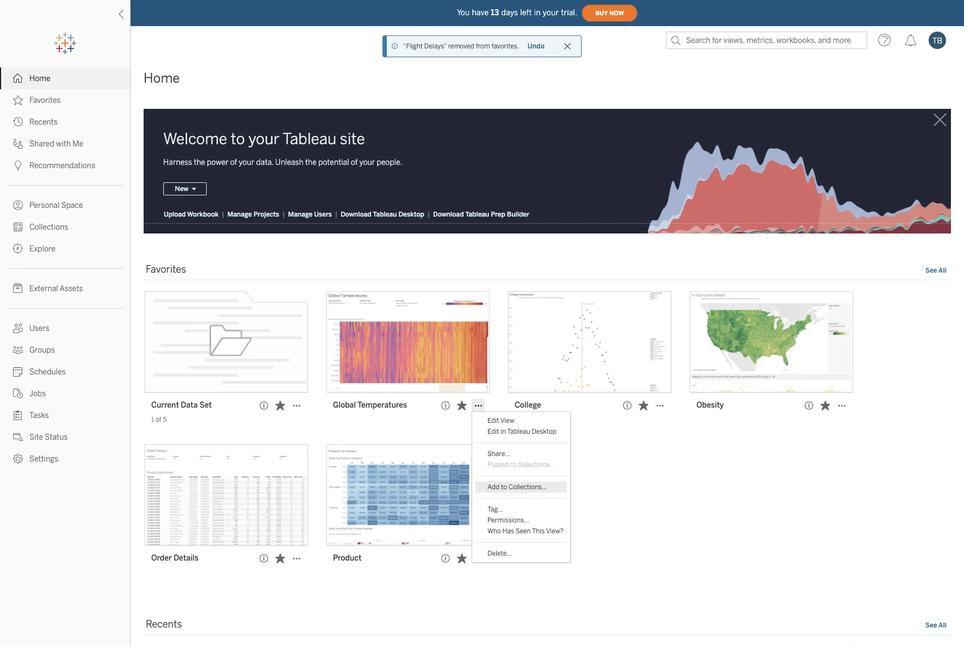 Task type: describe. For each thing, give the bounding box(es) containing it.
site status
[[29, 433, 68, 442]]

to for your
[[231, 130, 245, 148]]

personal space
[[29, 201, 83, 210]]

harness
[[163, 158, 192, 167]]

data
[[181, 401, 198, 410]]

undo link
[[527, 42, 546, 51]]

view
[[501, 417, 515, 425]]

have
[[472, 8, 489, 17]]

tableau left prep
[[466, 211, 490, 219]]

global temperatures
[[333, 401, 407, 410]]

current
[[151, 401, 179, 410]]

"flight
[[403, 42, 423, 50]]

all for recents
[[939, 622, 947, 630]]

tag…
[[488, 506, 504, 514]]

13
[[491, 8, 499, 17]]

removed
[[448, 42, 475, 50]]

tableau down people.
[[373, 211, 397, 219]]

home link
[[0, 68, 130, 89]]

current data set
[[151, 401, 212, 410]]

buy
[[596, 10, 608, 17]]

info image
[[391, 42, 399, 50]]

1 the from the left
[[194, 158, 205, 167]]

your left trial.
[[543, 8, 559, 17]]

settings link
[[0, 448, 130, 470]]

by text only_f5he34f image for settings
[[13, 454, 23, 464]]

by text only_f5he34f image for users
[[13, 323, 23, 333]]

tasks link
[[0, 405, 130, 426]]

to for salesforce...
[[511, 461, 517, 469]]

0 horizontal spatial of
[[156, 416, 162, 424]]

1 horizontal spatial of
[[230, 158, 237, 167]]

by text only_f5he34f image for home
[[13, 73, 23, 83]]

share…
[[488, 450, 511, 458]]

from
[[476, 42, 490, 50]]

you
[[457, 8, 470, 17]]

0 vertical spatial users
[[314, 211, 332, 219]]

by text only_f5he34f image for collections
[[13, 222, 23, 232]]

by text only_f5he34f image for shared with me
[[13, 139, 23, 149]]

0 vertical spatial in
[[534, 8, 541, 17]]

groups link
[[0, 339, 130, 361]]

shared
[[29, 139, 54, 149]]

obesity
[[697, 401, 724, 410]]

manage users link
[[288, 210, 333, 219]]

users inside "link"
[[29, 324, 49, 333]]

1 download from the left
[[341, 211, 372, 219]]

buy now button
[[582, 4, 638, 22]]

personal space link
[[0, 194, 130, 216]]

harness the power of your data. unleash the potential of your people.
[[163, 158, 402, 167]]

site status link
[[0, 426, 130, 448]]

0 horizontal spatial desktop
[[399, 211, 425, 219]]

set
[[200, 401, 212, 410]]

explore link
[[0, 238, 130, 260]]

users link
[[0, 317, 130, 339]]

global
[[333, 401, 356, 410]]

left
[[521, 8, 532, 17]]

manage projects link
[[227, 210, 280, 219]]

see all link for recents
[[926, 621, 947, 632]]

publish to salesforce... checkbox item
[[476, 460, 567, 471]]

favorites.
[[492, 42, 519, 50]]

1 manage from the left
[[228, 211, 252, 219]]

home inside home link
[[29, 74, 51, 83]]

new
[[175, 185, 189, 193]]

Search for views, metrics, workbooks, and more text field
[[666, 32, 868, 49]]

favorites link
[[0, 89, 130, 111]]

add
[[488, 484, 500, 491]]

publish to salesforce...
[[488, 461, 555, 469]]

temperatures
[[358, 401, 407, 410]]

by text only_f5he34f image for jobs
[[13, 389, 23, 399]]

external assets link
[[0, 278, 130, 299]]

add to collections...
[[488, 484, 547, 491]]

has
[[503, 528, 515, 535]]

upload workbook | manage projects | manage users | download tableau desktop | download tableau prep builder
[[164, 211, 530, 219]]

1 horizontal spatial recents
[[146, 619, 182, 631]]

space
[[61, 201, 83, 210]]

see for favorites
[[926, 267, 938, 275]]

5
[[163, 416, 167, 424]]

navigation panel element
[[0, 33, 130, 470]]

3 | from the left
[[335, 211, 338, 219]]

delays"
[[425, 42, 447, 50]]

your left the data.
[[239, 158, 255, 167]]

workbook
[[187, 211, 219, 219]]

college
[[515, 401, 542, 410]]

by text only_f5he34f image for site status
[[13, 432, 23, 442]]

recents link
[[0, 111, 130, 133]]

builder
[[507, 211, 530, 219]]

shared with me link
[[0, 133, 130, 155]]

"flight delays" removed from favorites.
[[403, 42, 519, 50]]

buy now
[[596, 10, 625, 17]]

1 horizontal spatial home
[[144, 70, 180, 86]]

who
[[488, 528, 501, 535]]

settings
[[29, 455, 58, 464]]

main navigation. press the up and down arrow keys to access links. element
[[0, 68, 130, 470]]

groups
[[29, 346, 55, 355]]

download tableau desktop link
[[340, 210, 425, 219]]

your up the data.
[[248, 130, 280, 148]]

"flight delays" removed from favorites. alert
[[403, 41, 519, 51]]

2 the from the left
[[305, 158, 317, 167]]

publish
[[488, 461, 510, 469]]

external
[[29, 284, 58, 293]]



Task type: locate. For each thing, give the bounding box(es) containing it.
to right welcome
[[231, 130, 245, 148]]

see all link for favorites
[[926, 266, 947, 277]]

power
[[207, 158, 229, 167]]

by text only_f5he34f image up groups link
[[13, 323, 23, 333]]

view?
[[546, 528, 564, 535]]

tasks
[[29, 411, 49, 420]]

by text only_f5he34f image up favorites link
[[13, 73, 23, 83]]

by text only_f5he34f image up shared with me link at the left top of page
[[13, 117, 23, 127]]

6 by text only_f5he34f image from the top
[[13, 323, 23, 333]]

menu containing edit view
[[473, 412, 571, 563]]

your
[[543, 8, 559, 17], [248, 130, 280, 148], [239, 158, 255, 167], [360, 158, 375, 167]]

by text only_f5he34f image left site in the bottom of the page
[[13, 432, 23, 442]]

download
[[341, 211, 372, 219], [433, 211, 464, 219]]

1 see all link from the top
[[926, 266, 947, 277]]

2 horizontal spatial of
[[351, 158, 358, 167]]

by text only_f5he34f image inside favorites link
[[13, 95, 23, 105]]

0 vertical spatial favorites
[[29, 96, 61, 105]]

4 by text only_f5he34f image from the top
[[13, 244, 23, 254]]

2 vertical spatial to
[[501, 484, 507, 491]]

by text only_f5he34f image inside external assets link
[[13, 284, 23, 293]]

1 see from the top
[[926, 267, 938, 275]]

tableau inside edit view edit in tableau desktop
[[508, 428, 531, 436]]

1 | from the left
[[222, 211, 224, 219]]

tableau
[[283, 130, 337, 148], [373, 211, 397, 219], [466, 211, 490, 219], [508, 428, 531, 436]]

0 horizontal spatial users
[[29, 324, 49, 333]]

by text only_f5he34f image inside settings link
[[13, 454, 23, 464]]

2 see from the top
[[926, 622, 938, 630]]

| right the download tableau desktop link
[[428, 211, 430, 219]]

2 by text only_f5he34f image from the top
[[13, 117, 23, 127]]

jobs link
[[0, 383, 130, 405]]

by text only_f5he34f image for favorites
[[13, 95, 23, 105]]

0 horizontal spatial favorites
[[29, 96, 61, 105]]

upload workbook button
[[163, 210, 219, 219]]

seen
[[516, 528, 531, 535]]

by text only_f5he34f image inside shared with me link
[[13, 139, 23, 149]]

by text only_f5he34f image left schedules
[[13, 367, 23, 377]]

0 horizontal spatial the
[[194, 158, 205, 167]]

1 horizontal spatial users
[[314, 211, 332, 219]]

by text only_f5he34f image for schedules
[[13, 367, 23, 377]]

collections...
[[509, 484, 547, 491]]

by text only_f5he34f image left recommendations
[[13, 161, 23, 170]]

1 by text only_f5he34f image from the top
[[13, 73, 23, 83]]

0 horizontal spatial home
[[29, 74, 51, 83]]

prep
[[491, 211, 506, 219]]

tableau down the view
[[508, 428, 531, 436]]

assets
[[60, 284, 83, 293]]

1 vertical spatial all
[[939, 622, 947, 630]]

menu
[[473, 412, 571, 563]]

0 vertical spatial recents
[[29, 118, 58, 127]]

external assets
[[29, 284, 83, 293]]

shared with me
[[29, 139, 83, 149]]

edit up share…
[[488, 428, 499, 436]]

0 vertical spatial see all
[[926, 267, 947, 275]]

by text only_f5he34f image inside home link
[[13, 73, 23, 83]]

by text only_f5he34f image inside explore link
[[13, 244, 23, 254]]

home
[[144, 70, 180, 86], [29, 74, 51, 83]]

tag… permissions…
[[488, 506, 530, 524]]

in right left
[[534, 8, 541, 17]]

by text only_f5he34f image inside the personal space link
[[13, 200, 23, 210]]

site
[[29, 433, 43, 442]]

in down the view
[[501, 428, 506, 436]]

explore
[[29, 244, 55, 254]]

by text only_f5he34f image inside schedules link
[[13, 367, 23, 377]]

by text only_f5he34f image left "tasks" at the left bottom
[[13, 410, 23, 420]]

0 horizontal spatial recents
[[29, 118, 58, 127]]

1 vertical spatial in
[[501, 428, 506, 436]]

see for recents
[[926, 622, 938, 630]]

the right "unleash"
[[305, 158, 317, 167]]

upload
[[164, 211, 186, 219]]

order
[[151, 554, 172, 563]]

by text only_f5he34f image left explore
[[13, 244, 23, 254]]

1 vertical spatial edit
[[488, 428, 499, 436]]

2 by text only_f5he34f image from the top
[[13, 161, 23, 170]]

welcome
[[163, 130, 227, 148]]

by text only_f5he34f image left personal
[[13, 200, 23, 210]]

1 vertical spatial see all
[[926, 622, 947, 630]]

1 vertical spatial users
[[29, 324, 49, 333]]

8 by text only_f5he34f image from the top
[[13, 410, 23, 420]]

tableau up "unleash"
[[283, 130, 337, 148]]

by text only_f5he34f image inside users "link"
[[13, 323, 23, 333]]

1 vertical spatial favorites
[[146, 264, 186, 276]]

| right manage users link
[[335, 211, 338, 219]]

by text only_f5he34f image for personal space
[[13, 200, 23, 210]]

data.
[[256, 158, 274, 167]]

to for collections...
[[501, 484, 507, 491]]

in inside edit view edit in tableau desktop
[[501, 428, 506, 436]]

| right workbook
[[222, 211, 224, 219]]

download tableau prep builder link
[[433, 210, 530, 219]]

collections
[[29, 223, 68, 232]]

add to collections... checkbox item
[[476, 482, 567, 493]]

1 horizontal spatial manage
[[288, 211, 313, 219]]

0 vertical spatial desktop
[[399, 211, 425, 219]]

by text only_f5he34f image left 'collections'
[[13, 222, 23, 232]]

see all
[[926, 267, 947, 275], [926, 622, 947, 630]]

download left prep
[[433, 211, 464, 219]]

1 vertical spatial to
[[511, 461, 517, 469]]

the left power
[[194, 158, 205, 167]]

manage left projects
[[228, 211, 252, 219]]

recommendations link
[[0, 155, 130, 176]]

jobs
[[29, 389, 46, 399]]

0 horizontal spatial manage
[[228, 211, 252, 219]]

by text only_f5he34f image for explore
[[13, 244, 23, 254]]

4 | from the left
[[428, 211, 430, 219]]

site
[[340, 130, 365, 148]]

to right add
[[501, 484, 507, 491]]

0 horizontal spatial to
[[231, 130, 245, 148]]

4 by text only_f5he34f image from the top
[[13, 222, 23, 232]]

0 vertical spatial see
[[926, 267, 938, 275]]

0 vertical spatial edit
[[488, 417, 499, 425]]

recents inside main navigation. press the up and down arrow keys to access links. element
[[29, 118, 58, 127]]

by text only_f5he34f image inside jobs link
[[13, 389, 23, 399]]

3 by text only_f5he34f image from the top
[[13, 200, 23, 210]]

personal
[[29, 201, 60, 210]]

all
[[939, 267, 947, 275], [939, 622, 947, 630]]

edit left the view
[[488, 417, 499, 425]]

recommendations
[[29, 161, 95, 170]]

projects
[[254, 211, 279, 219]]

2 see all from the top
[[926, 622, 947, 630]]

1 horizontal spatial favorites
[[146, 264, 186, 276]]

people.
[[377, 158, 402, 167]]

potential
[[318, 158, 349, 167]]

1 vertical spatial recents
[[146, 619, 182, 631]]

by text only_f5he34f image inside 'tasks' link
[[13, 410, 23, 420]]

current data set image
[[145, 291, 308, 393]]

your left people.
[[360, 158, 375, 167]]

details
[[174, 554, 199, 563]]

0 vertical spatial all
[[939, 267, 947, 275]]

of right 1
[[156, 416, 162, 424]]

by text only_f5he34f image inside collections link
[[13, 222, 23, 232]]

manage right projects
[[288, 211, 313, 219]]

users up groups
[[29, 324, 49, 333]]

1 horizontal spatial desktop
[[532, 428, 557, 436]]

by text only_f5he34f image inside recommendations 'link'
[[13, 161, 23, 170]]

2 see all link from the top
[[926, 621, 947, 632]]

1 vertical spatial see
[[926, 622, 938, 630]]

1 of 5
[[151, 416, 167, 424]]

5 by text only_f5he34f image from the top
[[13, 345, 23, 355]]

trial.
[[561, 8, 578, 17]]

by text only_f5he34f image for tasks
[[13, 410, 23, 420]]

schedules
[[29, 367, 66, 377]]

this
[[532, 528, 545, 535]]

by text only_f5he34f image left jobs
[[13, 389, 23, 399]]

1 all from the top
[[939, 267, 947, 275]]

edit view edit in tableau desktop
[[488, 417, 557, 436]]

of
[[230, 158, 237, 167], [351, 158, 358, 167], [156, 416, 162, 424]]

by text only_f5he34f image inside groups link
[[13, 345, 23, 355]]

by text only_f5he34f image left settings
[[13, 454, 23, 464]]

1 vertical spatial see all link
[[926, 621, 947, 632]]

2 horizontal spatial to
[[511, 461, 517, 469]]

by text only_f5he34f image for recommendations
[[13, 161, 23, 170]]

in
[[534, 8, 541, 17], [501, 428, 506, 436]]

permissions…
[[488, 517, 530, 524]]

0 vertical spatial to
[[231, 130, 245, 148]]

by text only_f5he34f image left the external
[[13, 284, 23, 293]]

by text only_f5he34f image
[[13, 95, 23, 105], [13, 117, 23, 127], [13, 139, 23, 149], [13, 244, 23, 254], [13, 284, 23, 293], [13, 323, 23, 333], [13, 367, 23, 377], [13, 410, 23, 420], [13, 454, 23, 464]]

the
[[194, 158, 205, 167], [305, 158, 317, 167]]

download right manage users link
[[341, 211, 372, 219]]

order details
[[151, 554, 199, 563]]

with
[[56, 139, 71, 149]]

2 | from the left
[[283, 211, 285, 219]]

by text only_f5he34f image left shared
[[13, 139, 23, 149]]

5 by text only_f5he34f image from the top
[[13, 284, 23, 293]]

2 edit from the top
[[488, 428, 499, 436]]

1 by text only_f5he34f image from the top
[[13, 95, 23, 105]]

2 download from the left
[[433, 211, 464, 219]]

manage
[[228, 211, 252, 219], [288, 211, 313, 219]]

status
[[45, 433, 68, 442]]

1 horizontal spatial download
[[433, 211, 464, 219]]

unleash
[[275, 158, 304, 167]]

2 manage from the left
[[288, 211, 313, 219]]

undo
[[528, 42, 545, 50]]

of right potential
[[351, 158, 358, 167]]

7 by text only_f5he34f image from the top
[[13, 432, 23, 442]]

1 see all from the top
[[926, 267, 947, 275]]

1 horizontal spatial in
[[534, 8, 541, 17]]

see all for favorites
[[926, 267, 947, 275]]

1 horizontal spatial to
[[501, 484, 507, 491]]

7 by text only_f5he34f image from the top
[[13, 367, 23, 377]]

favorites inside main navigation. press the up and down arrow keys to access links. element
[[29, 96, 61, 105]]

now
[[610, 10, 625, 17]]

see
[[926, 267, 938, 275], [926, 622, 938, 630]]

| right projects
[[283, 211, 285, 219]]

by text only_f5he34f image for external assets
[[13, 284, 23, 293]]

by text only_f5he34f image
[[13, 73, 23, 83], [13, 161, 23, 170], [13, 200, 23, 210], [13, 222, 23, 232], [13, 345, 23, 355], [13, 389, 23, 399], [13, 432, 23, 442]]

desktop inside edit view edit in tableau desktop
[[532, 428, 557, 436]]

9 by text only_f5he34f image from the top
[[13, 454, 23, 464]]

all for favorites
[[939, 267, 947, 275]]

see all for recents
[[926, 622, 947, 630]]

by text only_f5he34f image inside site status "link"
[[13, 432, 23, 442]]

to right the publish
[[511, 461, 517, 469]]

1 edit from the top
[[488, 417, 499, 425]]

0 horizontal spatial download
[[341, 211, 372, 219]]

you have 13 days left in your trial.
[[457, 8, 578, 17]]

0 vertical spatial see all link
[[926, 266, 947, 277]]

3 by text only_f5he34f image from the top
[[13, 139, 23, 149]]

new button
[[163, 183, 207, 196]]

1 vertical spatial desktop
[[532, 428, 557, 436]]

to
[[231, 130, 245, 148], [511, 461, 517, 469], [501, 484, 507, 491]]

edit
[[488, 417, 499, 425], [488, 428, 499, 436]]

product
[[333, 554, 362, 563]]

schedules link
[[0, 361, 130, 383]]

see all link
[[926, 266, 947, 277], [926, 621, 947, 632]]

who has seen this view?
[[488, 528, 564, 535]]

collections link
[[0, 216, 130, 238]]

by text only_f5he34f image left groups
[[13, 345, 23, 355]]

1 horizontal spatial the
[[305, 158, 317, 167]]

2 all from the top
[[939, 622, 947, 630]]

by text only_f5he34f image inside the recents link
[[13, 117, 23, 127]]

users down potential
[[314, 211, 332, 219]]

by text only_f5he34f image for groups
[[13, 345, 23, 355]]

by text only_f5he34f image up the recents link
[[13, 95, 23, 105]]

0 horizontal spatial in
[[501, 428, 506, 436]]

6 by text only_f5he34f image from the top
[[13, 389, 23, 399]]

salesforce...
[[519, 461, 555, 469]]

of right power
[[230, 158, 237, 167]]

by text only_f5he34f image for recents
[[13, 117, 23, 127]]



Task type: vqa. For each thing, say whether or not it's contained in the screenshot.
pre- on the left bottom of the page
no



